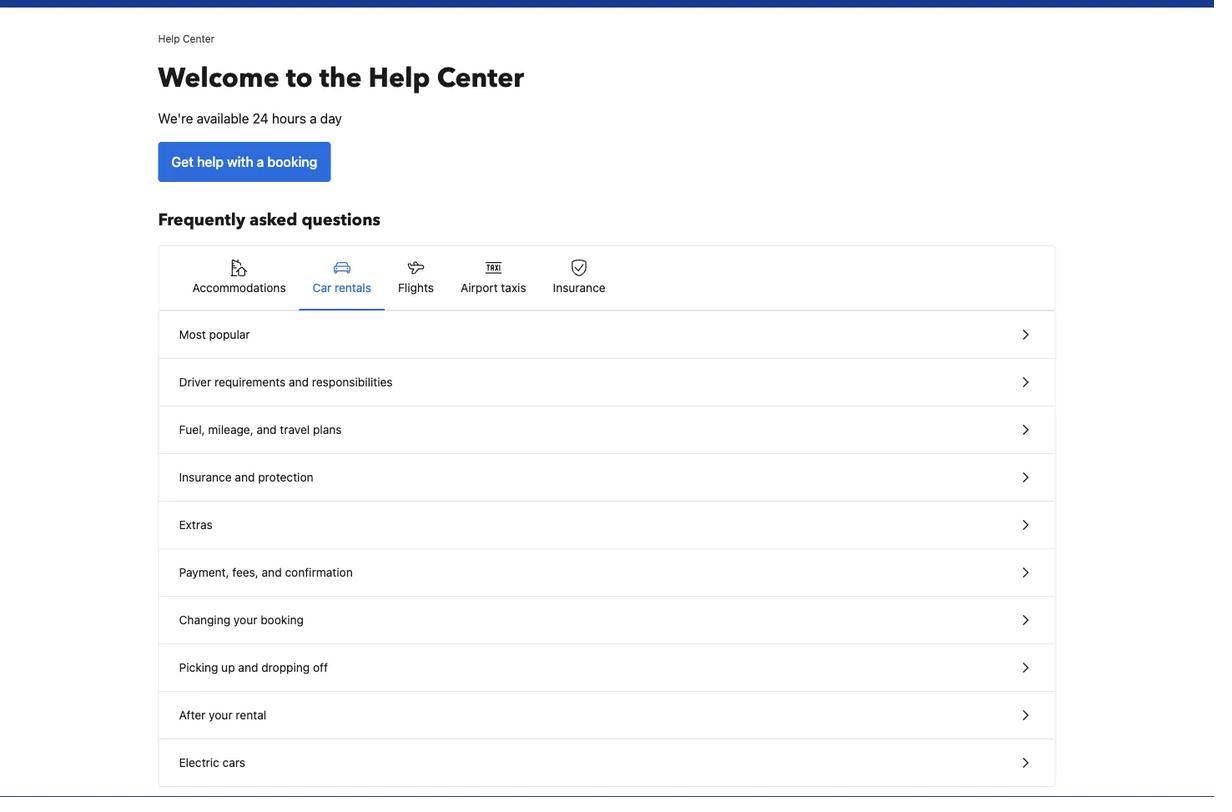 Task type: locate. For each thing, give the bounding box(es) containing it.
requirements
[[215, 375, 286, 389]]

confirmation
[[285, 566, 353, 580]]

accommodations button
[[179, 246, 299, 310]]

1 vertical spatial your
[[209, 709, 233, 722]]

and left the protection
[[235, 471, 255, 484]]

0 horizontal spatial your
[[209, 709, 233, 722]]

0 horizontal spatial center
[[183, 33, 215, 44]]

help right the
[[369, 60, 431, 96]]

a
[[310, 111, 317, 127], [257, 154, 264, 170]]

insurance for insurance and protection
[[179, 471, 232, 484]]

1 horizontal spatial center
[[437, 60, 524, 96]]

1 vertical spatial booking
[[261, 613, 304, 627]]

1 horizontal spatial help
[[369, 60, 431, 96]]

insurance up extras
[[179, 471, 232, 484]]

electric cars
[[179, 756, 246, 770]]

1 vertical spatial center
[[437, 60, 524, 96]]

extras button
[[159, 502, 1056, 549]]

and for fees,
[[262, 566, 282, 580]]

1 vertical spatial a
[[257, 154, 264, 170]]

fees,
[[232, 566, 259, 580]]

and left the travel
[[257, 423, 277, 437]]

and right fees,
[[262, 566, 282, 580]]

booking down hours
[[268, 154, 318, 170]]

center
[[183, 33, 215, 44], [437, 60, 524, 96]]

0 vertical spatial a
[[310, 111, 317, 127]]

and inside picking up and dropping off button
[[238, 661, 258, 675]]

we're available 24 hours a day
[[158, 111, 342, 127]]

with
[[227, 154, 254, 170]]

we're
[[158, 111, 193, 127]]

car rentals
[[313, 281, 372, 295]]

insurance up most popular button
[[553, 281, 606, 295]]

and for up
[[238, 661, 258, 675]]

hours
[[272, 111, 306, 127]]

your
[[234, 613, 258, 627], [209, 709, 233, 722]]

0 vertical spatial insurance
[[553, 281, 606, 295]]

a inside button
[[257, 154, 264, 170]]

taxis
[[501, 281, 527, 295]]

booking up dropping
[[261, 613, 304, 627]]

and
[[289, 375, 309, 389], [257, 423, 277, 437], [235, 471, 255, 484], [262, 566, 282, 580], [238, 661, 258, 675]]

picking up and dropping off button
[[159, 645, 1056, 692]]

flights
[[398, 281, 434, 295]]

and for requirements
[[289, 375, 309, 389]]

most popular button
[[159, 311, 1056, 359]]

protection
[[258, 471, 314, 484]]

questions
[[302, 209, 381, 232]]

booking
[[268, 154, 318, 170], [261, 613, 304, 627]]

and inside fuel, mileage, and travel plans button
[[257, 423, 277, 437]]

insurance inside insurance and protection button
[[179, 471, 232, 484]]

fuel, mileage, and travel plans
[[179, 423, 342, 437]]

driver requirements and responsibilities
[[179, 375, 393, 389]]

and inside payment, fees, and confirmation button
[[262, 566, 282, 580]]

tab list
[[159, 246, 1056, 311]]

fuel, mileage, and travel plans button
[[159, 407, 1056, 454]]

get help with a booking
[[172, 154, 318, 170]]

1 horizontal spatial insurance
[[553, 281, 606, 295]]

0 horizontal spatial insurance
[[179, 471, 232, 484]]

asked
[[250, 209, 298, 232]]

help up welcome
[[158, 33, 180, 44]]

your right the after on the bottom left
[[209, 709, 233, 722]]

0 vertical spatial center
[[183, 33, 215, 44]]

cars
[[223, 756, 246, 770]]

a left day
[[310, 111, 317, 127]]

your right changing
[[234, 613, 258, 627]]

0 vertical spatial help
[[158, 33, 180, 44]]

most popular
[[179, 328, 250, 342]]

booking inside changing your booking button
[[261, 613, 304, 627]]

insurance and protection button
[[159, 454, 1056, 502]]

and inside driver requirements and responsibilities "button"
[[289, 375, 309, 389]]

and right 'up'
[[238, 661, 258, 675]]

driver requirements and responsibilities button
[[159, 359, 1056, 407]]

after
[[179, 709, 206, 722]]

insurance
[[553, 281, 606, 295], [179, 471, 232, 484]]

dropping
[[262, 661, 310, 675]]

help center
[[158, 33, 215, 44]]

airport
[[461, 281, 498, 295]]

1 horizontal spatial a
[[310, 111, 317, 127]]

0 vertical spatial booking
[[268, 154, 318, 170]]

24
[[253, 111, 269, 127]]

insurance inside insurance button
[[553, 281, 606, 295]]

driver
[[179, 375, 211, 389]]

1 horizontal spatial your
[[234, 613, 258, 627]]

up
[[221, 661, 235, 675]]

and up the travel
[[289, 375, 309, 389]]

1 vertical spatial insurance
[[179, 471, 232, 484]]

0 horizontal spatial a
[[257, 154, 264, 170]]

0 vertical spatial your
[[234, 613, 258, 627]]

help
[[158, 33, 180, 44], [369, 60, 431, 96]]

day
[[320, 111, 342, 127]]

a right with
[[257, 154, 264, 170]]



Task type: vqa. For each thing, say whether or not it's contained in the screenshot.
hours
yes



Task type: describe. For each thing, give the bounding box(es) containing it.
after your rental button
[[159, 692, 1056, 740]]

most
[[179, 328, 206, 342]]

the
[[320, 60, 362, 96]]

electric
[[179, 756, 219, 770]]

changing your booking
[[179, 613, 304, 627]]

and inside insurance and protection button
[[235, 471, 255, 484]]

mileage,
[[208, 423, 254, 437]]

insurance button
[[540, 246, 619, 310]]

available
[[197, 111, 249, 127]]

and for mileage,
[[257, 423, 277, 437]]

welcome to the help center
[[158, 60, 524, 96]]

rentals
[[335, 281, 372, 295]]

flights button
[[385, 246, 448, 310]]

off
[[313, 661, 328, 675]]

changing your booking button
[[159, 597, 1056, 645]]

payment, fees, and confirmation button
[[159, 549, 1056, 597]]

electric cars button
[[159, 740, 1056, 787]]

help
[[197, 154, 224, 170]]

airport taxis
[[461, 281, 527, 295]]

your for booking
[[234, 613, 258, 627]]

travel
[[280, 423, 310, 437]]

your for rental
[[209, 709, 233, 722]]

plans
[[313, 423, 342, 437]]

airport taxis button
[[448, 246, 540, 310]]

payment,
[[179, 566, 229, 580]]

1 vertical spatial help
[[369, 60, 431, 96]]

changing
[[179, 613, 231, 627]]

responsibilities
[[312, 375, 393, 389]]

frequently
[[158, 209, 246, 232]]

get
[[172, 154, 194, 170]]

tab list containing accommodations
[[159, 246, 1056, 311]]

fuel,
[[179, 423, 205, 437]]

0 horizontal spatial help
[[158, 33, 180, 44]]

accommodations
[[192, 281, 286, 295]]

rental
[[236, 709, 267, 722]]

welcome
[[158, 60, 280, 96]]

extras
[[179, 518, 213, 532]]

to
[[286, 60, 313, 96]]

picking
[[179, 661, 218, 675]]

booking inside get help with a booking button
[[268, 154, 318, 170]]

payment, fees, and confirmation
[[179, 566, 353, 580]]

car
[[313, 281, 332, 295]]

popular
[[209, 328, 250, 342]]

frequently asked questions
[[158, 209, 381, 232]]

get help with a booking button
[[158, 142, 331, 182]]

after your rental
[[179, 709, 267, 722]]

picking up and dropping off
[[179, 661, 328, 675]]

insurance and protection
[[179, 471, 314, 484]]

car rentals button
[[299, 246, 385, 310]]

insurance for insurance
[[553, 281, 606, 295]]



